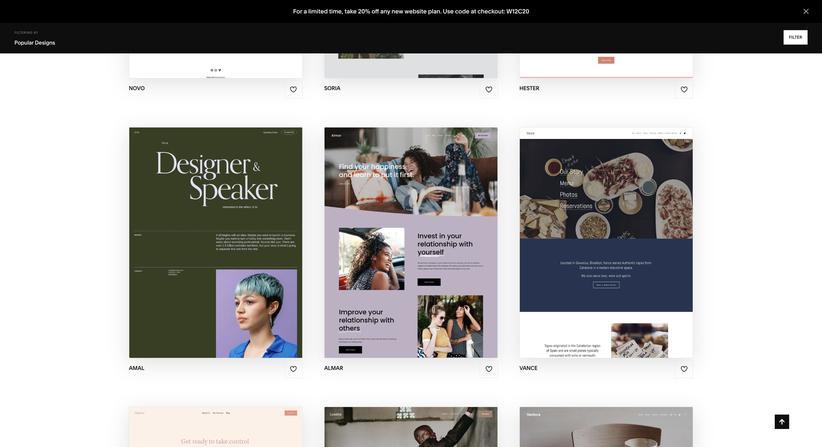 Task type: vqa. For each thing, say whether or not it's contained in the screenshot.
Soria image
yes



Task type: locate. For each thing, give the bounding box(es) containing it.
preview inside "link"
[[384, 243, 413, 250]]

2 start from the left
[[376, 230, 396, 238]]

popular designs
[[14, 39, 55, 46]]

by
[[34, 31, 38, 34]]

1 horizontal spatial preview
[[384, 243, 413, 250]]

0 horizontal spatial start
[[183, 230, 203, 238]]

preview amal link
[[191, 238, 240, 256]]

0 horizontal spatial vance
[[520, 365, 538, 372]]

with
[[204, 230, 221, 238], [398, 230, 414, 238], [593, 230, 610, 238]]

start with amal
[[183, 230, 242, 238]]

preview for preview amal
[[191, 243, 220, 250]]

1 vertical spatial vance
[[520, 365, 538, 372]]

0 vertical spatial vance
[[612, 230, 634, 238]]

almar
[[416, 230, 439, 238], [414, 243, 438, 250], [324, 365, 343, 372]]

add almar to your favorites list image
[[485, 366, 492, 373]]

with inside "button"
[[398, 230, 414, 238]]

add soria to your favorites list image
[[485, 86, 492, 93]]

hester
[[520, 85, 539, 92]]

0 vertical spatial amal
[[222, 230, 242, 238]]

start with vance
[[572, 230, 634, 238]]

back to top image
[[778, 419, 786, 426]]

filter
[[789, 35, 802, 40]]

start with amal button
[[183, 225, 248, 243]]

novo image
[[129, 0, 302, 78]]

any
[[380, 8, 390, 15]]

add vance to your favorites list image
[[681, 366, 688, 373]]

limited
[[308, 8, 328, 15]]

start inside "button"
[[376, 230, 396, 238]]

soria image
[[325, 0, 498, 78]]

2 vertical spatial almar
[[324, 365, 343, 372]]

w12c20
[[506, 8, 529, 15]]

add novo to your favorites list image
[[290, 86, 297, 93]]

start for preview amal
[[183, 230, 203, 238]]

preview down start with almar
[[384, 243, 413, 250]]

preview down the start with amal
[[191, 243, 220, 250]]

2 with from the left
[[398, 230, 414, 238]]

2 horizontal spatial with
[[593, 230, 610, 238]]

off
[[371, 8, 379, 15]]

a
[[303, 8, 307, 15]]

code
[[455, 8, 469, 15]]

vance
[[612, 230, 634, 238], [520, 365, 538, 372]]

2 preview from the left
[[384, 243, 413, 250]]

1 horizontal spatial with
[[398, 230, 414, 238]]

vance inside start with vance button
[[612, 230, 634, 238]]

for a limited time, take 20% off any new website plan. use code at checkout: w12c20
[[293, 8, 529, 15]]

0 horizontal spatial preview
[[191, 243, 220, 250]]

0 vertical spatial almar
[[416, 230, 439, 238]]

website
[[404, 8, 427, 15]]

amal image
[[129, 128, 302, 358]]

0 horizontal spatial with
[[204, 230, 221, 238]]

1 start from the left
[[183, 230, 203, 238]]

2 horizontal spatial start
[[572, 230, 592, 238]]

use
[[443, 8, 454, 15]]

1 horizontal spatial start
[[376, 230, 396, 238]]

start
[[183, 230, 203, 238], [376, 230, 396, 238], [572, 230, 592, 238]]

preview
[[191, 243, 220, 250], [384, 243, 413, 250]]

1 with from the left
[[204, 230, 221, 238]]

preview for preview almar
[[384, 243, 413, 250]]

2 vertical spatial amal
[[129, 365, 144, 372]]

almar image
[[325, 128, 498, 358]]

preview almar
[[384, 243, 438, 250]]

time,
[[329, 8, 343, 15]]

amal
[[222, 230, 242, 238], [221, 243, 240, 250], [129, 365, 144, 372]]

plan.
[[428, 8, 442, 15]]

1 preview from the left
[[191, 243, 220, 250]]

1 horizontal spatial vance
[[612, 230, 634, 238]]

1 vertical spatial almar
[[414, 243, 438, 250]]



Task type: describe. For each thing, give the bounding box(es) containing it.
add hester to your favorites list image
[[681, 86, 688, 93]]

start with vance button
[[572, 225, 641, 243]]

almar inside "link"
[[414, 243, 438, 250]]

new
[[391, 8, 403, 15]]

novo
[[129, 85, 145, 92]]

1 vertical spatial amal
[[221, 243, 240, 250]]

add amal to your favorites list image
[[290, 366, 297, 373]]

amal inside button
[[222, 230, 242, 238]]

lusaka image
[[325, 408, 498, 448]]

preview almar link
[[384, 238, 438, 256]]

designs
[[35, 39, 55, 46]]

with for amal
[[204, 230, 221, 238]]

filtering by
[[14, 31, 38, 34]]

start with almar
[[376, 230, 439, 238]]

with for almar
[[398, 230, 414, 238]]

20%
[[358, 8, 370, 15]]

3 with from the left
[[593, 230, 610, 238]]

filter button
[[784, 30, 808, 45]]

preview amal
[[191, 243, 240, 250]]

degraw image
[[129, 408, 302, 448]]

for
[[293, 8, 302, 15]]

almar inside "button"
[[416, 230, 439, 238]]

hester image
[[520, 0, 693, 78]]

soria
[[324, 85, 340, 92]]

at
[[471, 8, 476, 15]]

3 start from the left
[[572, 230, 592, 238]]

vance image
[[520, 128, 693, 358]]

popular
[[14, 39, 34, 46]]

filtering
[[14, 31, 33, 34]]

ventura image
[[520, 408, 693, 448]]

start for preview almar
[[376, 230, 396, 238]]

start with almar button
[[376, 225, 446, 243]]

take
[[344, 8, 356, 15]]

checkout:
[[477, 8, 505, 15]]



